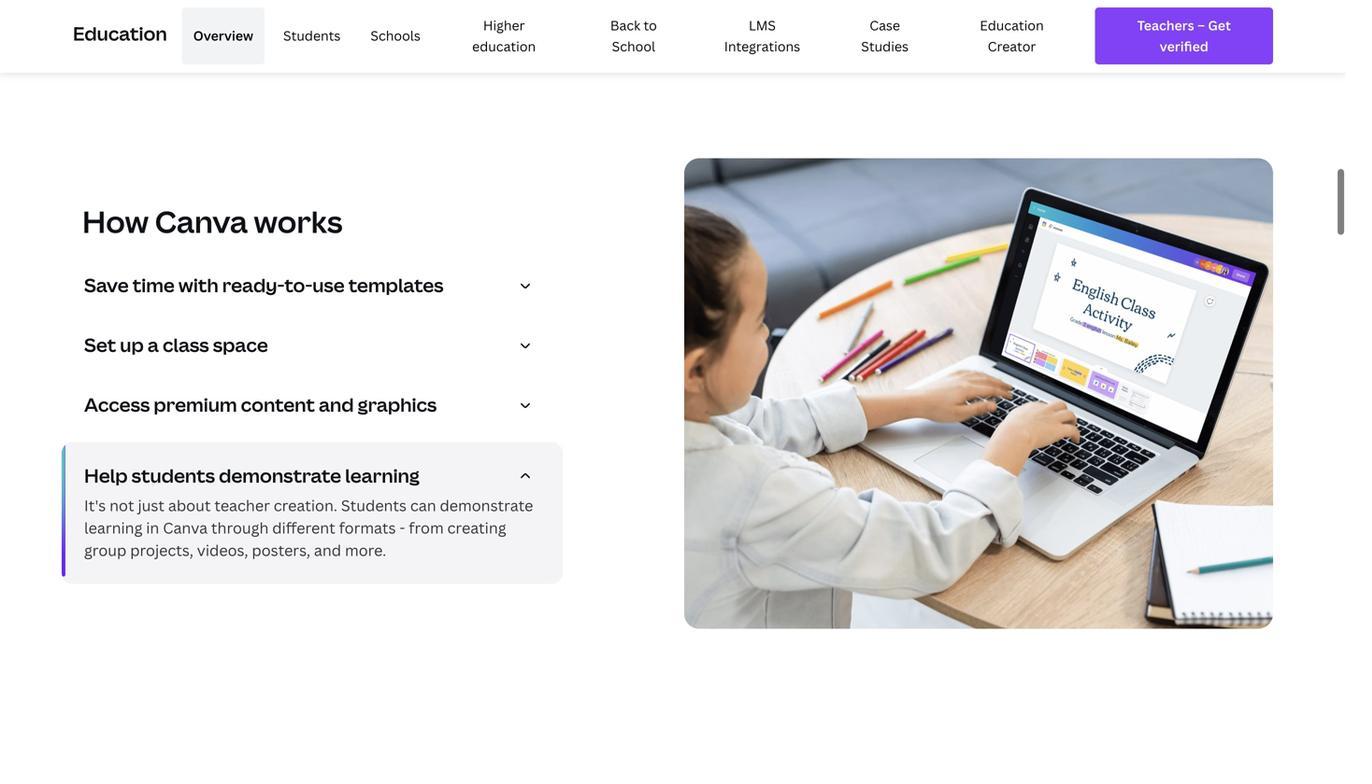 Task type: vqa. For each thing, say whether or not it's contained in the screenshot.
Into
no



Task type: locate. For each thing, give the bounding box(es) containing it.
schools link
[[359, 7, 432, 64]]

it's
[[84, 494, 106, 514]]

1 vertical spatial and
[[314, 539, 341, 559]]

teachers – get verified image
[[1112, 15, 1256, 57]]

schools
[[371, 27, 420, 45]]

learning up the 'group'
[[84, 516, 142, 536]]

and down different
[[314, 539, 341, 559]]

how canva works
[[82, 199, 343, 240]]

back
[[610, 16, 640, 34]]

content
[[241, 390, 315, 416]]

creating
[[447, 516, 506, 536]]

help students demonstrate learning
[[84, 461, 420, 487]]

ready-
[[222, 270, 284, 296]]

menu bar
[[175, 7, 1080, 64]]

videos,
[[197, 539, 248, 559]]

canva down about
[[163, 516, 208, 536]]

canva inside it's not just about teacher creation. students can demonstrate learning in canva through different formats - from creating group projects, videos, posters, and more.
[[163, 516, 208, 536]]

teacher
[[214, 494, 270, 514]]

to-
[[284, 270, 312, 296]]

templates
[[348, 270, 444, 296]]

education for education creator
[[980, 16, 1044, 34]]

and
[[319, 390, 354, 416], [314, 539, 341, 559]]

education for education
[[73, 21, 167, 46]]

0 horizontal spatial demonstrate
[[219, 461, 341, 487]]

1 vertical spatial learning
[[84, 516, 142, 536]]

education
[[980, 16, 1044, 34], [73, 21, 167, 46]]

lms
[[749, 16, 776, 34]]

0 horizontal spatial education
[[73, 21, 167, 46]]

students left "schools"
[[283, 27, 341, 45]]

menu bar inside "education" element
[[175, 7, 1080, 64]]

student using canva image
[[684, 156, 1273, 628]]

1 horizontal spatial demonstrate
[[440, 494, 533, 514]]

1 horizontal spatial education
[[980, 16, 1044, 34]]

students inside menu bar
[[283, 27, 341, 45]]

0 vertical spatial learning
[[345, 461, 420, 487]]

lms integrations
[[724, 16, 800, 55]]

creator
[[988, 37, 1036, 55]]

canva up with
[[155, 199, 248, 240]]

projects,
[[130, 539, 193, 559]]

students
[[283, 27, 341, 45], [341, 494, 407, 514]]

set up a class space
[[84, 330, 268, 356]]

demonstrate up creation.
[[219, 461, 341, 487]]

a
[[148, 330, 159, 356]]

canva
[[155, 199, 248, 240], [163, 516, 208, 536]]

learning
[[345, 461, 420, 487], [84, 516, 142, 536]]

learning inside it's not just about teacher creation. students can demonstrate learning in canva through different formats - from creating group projects, videos, posters, and more.
[[84, 516, 142, 536]]

case
[[870, 16, 900, 34]]

just
[[138, 494, 165, 514]]

overview link
[[182, 7, 265, 64]]

through
[[211, 516, 269, 536]]

1 vertical spatial students
[[341, 494, 407, 514]]

and inside it's not just about teacher creation. students can demonstrate learning in canva through different formats - from creating group projects, videos, posters, and more.
[[314, 539, 341, 559]]

set
[[84, 330, 116, 356]]

save time with ready-to-use templates
[[84, 270, 444, 296]]

how
[[82, 199, 149, 240]]

1 horizontal spatial learning
[[345, 461, 420, 487]]

1 vertical spatial canva
[[163, 516, 208, 536]]

help students demonstrate learning button
[[84, 461, 548, 493]]

posters,
[[252, 539, 310, 559]]

menu bar containing higher education
[[175, 7, 1080, 64]]

0 horizontal spatial learning
[[84, 516, 142, 536]]

and right content
[[319, 390, 354, 416]]

education
[[472, 37, 536, 55]]

demonstrate up creating
[[440, 494, 533, 514]]

1 vertical spatial demonstrate
[[440, 494, 533, 514]]

lms integrations link
[[698, 7, 826, 64]]

learning up can
[[345, 461, 420, 487]]

to
[[644, 16, 657, 34]]

use
[[312, 270, 345, 296]]

students up formats
[[341, 494, 407, 514]]

with
[[178, 270, 218, 296]]

education inside menu bar
[[980, 16, 1044, 34]]

set up a class space button
[[84, 330, 548, 362]]

creation.
[[274, 494, 337, 514]]

0 vertical spatial demonstrate
[[219, 461, 341, 487]]

education creator
[[980, 16, 1044, 55]]

school
[[612, 37, 655, 55]]

help
[[84, 461, 128, 487]]

more.
[[345, 539, 386, 559]]

demonstrate inside it's not just about teacher creation. students can demonstrate learning in canva through different formats - from creating group projects, videos, posters, and more.
[[440, 494, 533, 514]]

0 vertical spatial and
[[319, 390, 354, 416]]

back to school link
[[576, 7, 691, 64]]

and inside access premium content and graphics dropdown button
[[319, 390, 354, 416]]

students link
[[272, 7, 352, 64]]

demonstrate
[[219, 461, 341, 487], [440, 494, 533, 514]]

0 vertical spatial students
[[283, 27, 341, 45]]

in
[[146, 516, 159, 536]]

graphics
[[358, 390, 437, 416]]



Task type: describe. For each thing, give the bounding box(es) containing it.
can
[[410, 494, 436, 514]]

students
[[131, 461, 215, 487]]

access premium content and graphics
[[84, 390, 437, 416]]

works
[[254, 199, 343, 240]]

up
[[120, 330, 144, 356]]

save
[[84, 270, 129, 296]]

about
[[168, 494, 211, 514]]

case studies link
[[834, 7, 936, 64]]

demonstrate inside dropdown button
[[219, 461, 341, 487]]

not
[[110, 494, 134, 514]]

students inside it's not just about teacher creation. students can demonstrate learning in canva through different formats - from creating group projects, videos, posters, and more.
[[341, 494, 407, 514]]

formats
[[339, 516, 396, 536]]

education element
[[73, 0, 1273, 72]]

higher education
[[472, 16, 536, 55]]

education creator link
[[944, 7, 1080, 64]]

studies
[[861, 37, 908, 55]]

save time with ready-to-use templates button
[[84, 270, 548, 302]]

space
[[213, 330, 268, 356]]

higher
[[483, 16, 525, 34]]

overview
[[193, 27, 253, 45]]

higher education link
[[439, 7, 569, 64]]

class
[[163, 330, 209, 356]]

access premium content and graphics button
[[84, 390, 548, 422]]

-
[[399, 516, 405, 536]]

time
[[133, 270, 175, 296]]

group
[[84, 539, 127, 559]]

premium
[[154, 390, 237, 416]]

learning inside help students demonstrate learning dropdown button
[[345, 461, 420, 487]]

it's not just about teacher creation. students can demonstrate learning in canva through different formats - from creating group projects, videos, posters, and more.
[[84, 494, 533, 559]]

from
[[409, 516, 444, 536]]

case studies
[[861, 16, 908, 55]]

different
[[272, 516, 335, 536]]

0 vertical spatial canva
[[155, 199, 248, 240]]

back to school
[[610, 16, 657, 55]]

access
[[84, 390, 150, 416]]

integrations
[[724, 37, 800, 55]]



